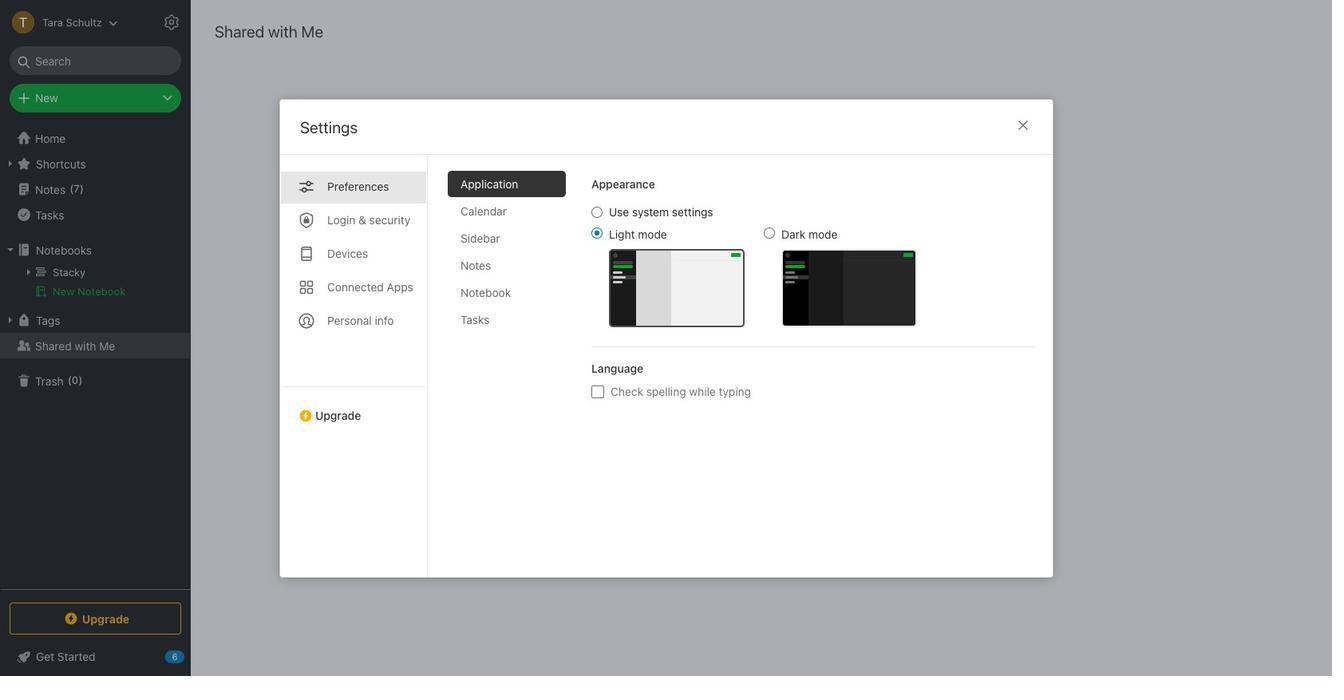 Task type: describe. For each thing, give the bounding box(es) containing it.
notebook inside tab
[[460, 285, 511, 299]]

mode for light mode
[[638, 227, 667, 241]]

calendar tab
[[447, 198, 566, 224]]

7
[[74, 182, 80, 195]]

application
[[460, 177, 518, 190]]

login & security
[[327, 213, 410, 226]]

personal
[[327, 313, 371, 327]]

tags
[[36, 313, 60, 327]]

Search text field
[[21, 46, 170, 75]]

1 vertical spatial upgrade
[[82, 612, 129, 625]]

yet
[[803, 385, 824, 402]]

home link
[[0, 125, 191, 151]]

personal info
[[327, 313, 394, 327]]

new notebook group
[[0, 263, 190, 307]]

1 horizontal spatial me
[[301, 22, 323, 41]]

expand tags image
[[4, 314, 17, 326]]

tab list for application
[[280, 154, 427, 577]]

new notebook button
[[0, 282, 190, 301]]

tasks inside button
[[35, 208, 64, 222]]

typing
[[718, 384, 751, 398]]

close image
[[1013, 115, 1032, 134]]

preferences
[[327, 179, 389, 193]]

connected
[[327, 280, 383, 293]]

Check spelling while typing checkbox
[[591, 385, 604, 398]]

expand notebooks image
[[4, 243, 17, 256]]

notebooks link
[[0, 237, 190, 263]]

shared
[[755, 385, 800, 402]]

with inside shared with me 'link'
[[75, 339, 96, 352]]

trash
[[35, 374, 64, 388]]

while
[[689, 384, 715, 398]]

system
[[632, 205, 669, 218]]

new notebook
[[53, 285, 126, 298]]

security
[[369, 213, 410, 226]]

appearance
[[591, 177, 655, 190]]

light mode
[[609, 227, 667, 241]]

0 vertical spatial shared
[[215, 22, 264, 41]]

notes ( 7 )
[[35, 182, 84, 196]]

settings
[[672, 205, 713, 218]]

( for trash
[[68, 374, 72, 387]]

trash ( 0 )
[[35, 374, 82, 388]]

tasks inside tab
[[460, 313, 489, 326]]

with inside shared with me element
[[268, 22, 298, 41]]

nothing shared yet
[[699, 385, 824, 402]]

0
[[72, 374, 78, 387]]

settings
[[300, 118, 357, 136]]

apps
[[386, 280, 413, 293]]

shared with me element
[[191, 0, 1332, 676]]

info
[[374, 313, 394, 327]]

nothing
[[699, 385, 751, 402]]

sidebar tab
[[447, 225, 566, 251]]

dark mode
[[781, 227, 837, 241]]

new button
[[10, 84, 181, 113]]

me inside 'link'
[[99, 339, 115, 352]]

tags button
[[0, 307, 190, 333]]

) for trash
[[78, 374, 82, 387]]

notes for notes ( 7 )
[[35, 182, 66, 196]]

tasks tab
[[447, 306, 566, 332]]



Task type: locate. For each thing, give the bounding box(es) containing it.
1 vertical spatial shared
[[35, 339, 72, 352]]

notebook up tags button
[[78, 285, 126, 298]]

tab list for appearance
[[447, 170, 578, 577]]

1 notebook from the left
[[78, 285, 126, 298]]

( inside notes ( 7 )
[[70, 182, 74, 195]]

notes tab
[[447, 252, 566, 278]]

0 horizontal spatial mode
[[638, 227, 667, 241]]

0 horizontal spatial tasks
[[35, 208, 64, 222]]

shared down tags
[[35, 339, 72, 352]]

light
[[609, 227, 635, 241]]

1 vertical spatial upgrade button
[[10, 603, 181, 635]]

tasks down notes ( 7 ) at the left of the page
[[35, 208, 64, 222]]

1 vertical spatial me
[[99, 339, 115, 352]]

( right trash
[[68, 374, 72, 387]]

0 horizontal spatial upgrade
[[82, 612, 129, 625]]

1 vertical spatial new
[[53, 285, 75, 298]]

1 horizontal spatial notebook
[[460, 285, 511, 299]]

Use system settings radio
[[591, 206, 602, 218]]

new up home
[[35, 91, 58, 105]]

1 horizontal spatial upgrade
[[315, 408, 361, 422]]

) inside the trash ( 0 )
[[78, 374, 82, 387]]

devices
[[327, 246, 368, 260]]

0 horizontal spatial shared with me
[[35, 339, 115, 352]]

upgrade inside tab list
[[315, 408, 361, 422]]

1 horizontal spatial shared with me
[[215, 22, 323, 41]]

settings image
[[162, 13, 181, 32]]

notebook inside button
[[78, 285, 126, 298]]

connected apps
[[327, 280, 413, 293]]

0 vertical spatial me
[[301, 22, 323, 41]]

None search field
[[21, 46, 170, 75]]

notes inside notes ( 7 )
[[35, 182, 66, 196]]

(
[[70, 182, 74, 195], [68, 374, 72, 387]]

with
[[268, 22, 298, 41], [75, 339, 96, 352]]

use system settings
[[609, 205, 713, 218]]

notebooks
[[36, 243, 92, 257]]

Dark mode radio
[[763, 227, 775, 238]]

1 horizontal spatial tasks
[[460, 313, 489, 326]]

shortcuts
[[36, 157, 86, 170]]

notes left 7
[[35, 182, 66, 196]]

mode down 'system'
[[638, 227, 667, 241]]

2 notebook from the left
[[460, 285, 511, 299]]

notes down sidebar
[[460, 258, 491, 272]]

0 horizontal spatial with
[[75, 339, 96, 352]]

new for new
[[35, 91, 58, 105]]

0 vertical spatial )
[[80, 182, 84, 195]]

language
[[591, 361, 643, 375]]

mode for dark mode
[[808, 227, 837, 241]]

upgrade button
[[280, 386, 427, 428], [10, 603, 181, 635]]

application tab
[[447, 170, 566, 197]]

login
[[327, 213, 355, 226]]

1 horizontal spatial tab list
[[447, 170, 578, 577]]

0 vertical spatial (
[[70, 182, 74, 195]]

shortcuts button
[[0, 151, 190, 176]]

new up tags
[[53, 285, 75, 298]]

) down the shortcuts 'button'
[[80, 182, 84, 195]]

1 horizontal spatial with
[[268, 22, 298, 41]]

1 vertical spatial shared with me
[[35, 339, 115, 352]]

me
[[301, 22, 323, 41], [99, 339, 115, 352]]

new for new notebook
[[53, 285, 75, 298]]

0 horizontal spatial notebook
[[78, 285, 126, 298]]

tab list containing preferences
[[280, 154, 427, 577]]

notes
[[35, 182, 66, 196], [460, 258, 491, 272]]

0 vertical spatial with
[[268, 22, 298, 41]]

tree
[[0, 125, 191, 588]]

upgrade
[[315, 408, 361, 422], [82, 612, 129, 625]]

1 horizontal spatial shared
[[215, 22, 264, 41]]

option group
[[591, 205, 917, 327]]

1 vertical spatial )
[[78, 374, 82, 387]]

0 horizontal spatial notes
[[35, 182, 66, 196]]

mode
[[638, 227, 667, 241], [808, 227, 837, 241]]

notes inside tab
[[460, 258, 491, 272]]

upgrade button inside tab list
[[280, 386, 427, 428]]

1 mode from the left
[[638, 227, 667, 241]]

new inside popup button
[[35, 91, 58, 105]]

calendar
[[460, 204, 506, 218]]

notebook tab
[[447, 279, 566, 305]]

) inside notes ( 7 )
[[80, 182, 84, 195]]

1 vertical spatial notes
[[460, 258, 491, 272]]

use
[[609, 205, 629, 218]]

0 vertical spatial upgrade
[[315, 408, 361, 422]]

1 vertical spatial tasks
[[460, 313, 489, 326]]

( down shortcuts
[[70, 182, 74, 195]]

0 horizontal spatial tab list
[[280, 154, 427, 577]]

shared
[[215, 22, 264, 41], [35, 339, 72, 352]]

spelling
[[646, 384, 686, 398]]

check
[[610, 384, 643, 398]]

new inside button
[[53, 285, 75, 298]]

0 vertical spatial new
[[35, 91, 58, 105]]

Light mode radio
[[591, 227, 602, 238]]

0 vertical spatial shared with me
[[215, 22, 323, 41]]

tasks button
[[0, 202, 190, 227]]

0 horizontal spatial me
[[99, 339, 115, 352]]

option group containing use system settings
[[591, 205, 917, 327]]

0 vertical spatial tasks
[[35, 208, 64, 222]]

new
[[35, 91, 58, 105], [53, 285, 75, 298]]

1 vertical spatial with
[[75, 339, 96, 352]]

notes for notes
[[460, 258, 491, 272]]

0 vertical spatial upgrade button
[[280, 386, 427, 428]]

2 mode from the left
[[808, 227, 837, 241]]

notebook
[[78, 285, 126, 298], [460, 285, 511, 299]]

0 horizontal spatial shared
[[35, 339, 72, 352]]

tree containing home
[[0, 125, 191, 588]]

1 horizontal spatial upgrade button
[[280, 386, 427, 428]]

sidebar
[[460, 231, 500, 245]]

( for notes
[[70, 182, 74, 195]]

) right trash
[[78, 374, 82, 387]]

home
[[35, 131, 66, 145]]

check spelling while typing
[[610, 384, 751, 398]]

dark
[[781, 227, 805, 241]]

0 vertical spatial notes
[[35, 182, 66, 196]]

mode right the dark
[[808, 227, 837, 241]]

tasks down notebook tab
[[460, 313, 489, 326]]

1 horizontal spatial mode
[[808, 227, 837, 241]]

) for notes
[[80, 182, 84, 195]]

shared with me
[[215, 22, 323, 41], [35, 339, 115, 352]]

shared inside 'link'
[[35, 339, 72, 352]]

shared with me inside 'link'
[[35, 339, 115, 352]]

arrow image
[[22, 266, 35, 279]]

&
[[358, 213, 366, 226]]

0 horizontal spatial upgrade button
[[10, 603, 181, 635]]

shared with me link
[[0, 333, 190, 358]]

)
[[80, 182, 84, 195], [78, 374, 82, 387]]

notebook up 'tasks' tab
[[460, 285, 511, 299]]

shared right settings image
[[215, 22, 264, 41]]

tasks
[[35, 208, 64, 222], [460, 313, 489, 326]]

tab list containing application
[[447, 170, 578, 577]]

( inside the trash ( 0 )
[[68, 374, 72, 387]]

tab list
[[280, 154, 427, 577], [447, 170, 578, 577]]

1 vertical spatial (
[[68, 374, 72, 387]]

1 horizontal spatial notes
[[460, 258, 491, 272]]



Task type: vqa. For each thing, say whether or not it's contained in the screenshot.
first Notebook from the right
yes



